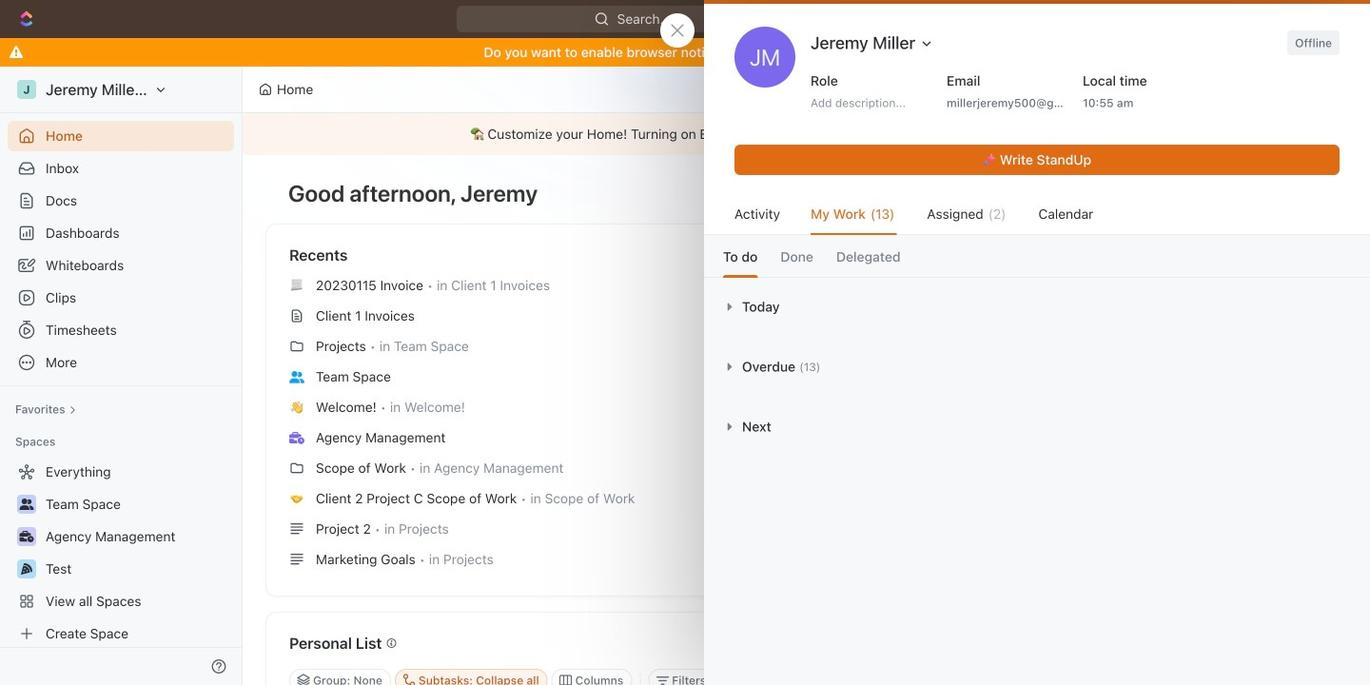 Task type: locate. For each thing, give the bounding box(es) containing it.
business time image inside tree
[[20, 531, 34, 543]]

user group image
[[289, 371, 305, 383], [20, 499, 34, 510]]

alert
[[243, 113, 1371, 155]]

1 vertical spatial business time image
[[20, 531, 34, 543]]

0 vertical spatial user group image
[[289, 371, 305, 383]]

tree
[[8, 457, 234, 649]]

1 horizontal spatial business time image
[[289, 432, 305, 444]]

tab list
[[704, 235, 1371, 277]]

pizza slice image
[[21, 563, 32, 575]]

sidebar navigation
[[0, 67, 247, 685]]

0 horizontal spatial business time image
[[20, 531, 34, 543]]

tab panel
[[704, 277, 1371, 457]]

1 vertical spatial user group image
[[20, 499, 34, 510]]

business time image
[[289, 432, 305, 444], [20, 531, 34, 543]]

0 horizontal spatial user group image
[[20, 499, 34, 510]]



Task type: vqa. For each thing, say whether or not it's contained in the screenshot.
User Group icon
yes



Task type: describe. For each thing, give the bounding box(es) containing it.
user group image inside tree
[[20, 499, 34, 510]]

1 horizontal spatial user group image
[[289, 371, 305, 383]]

0 vertical spatial business time image
[[289, 432, 305, 444]]

tree inside sidebar navigation
[[8, 457, 234, 649]]

jeremy miller's workspace, , element
[[17, 80, 36, 99]]



